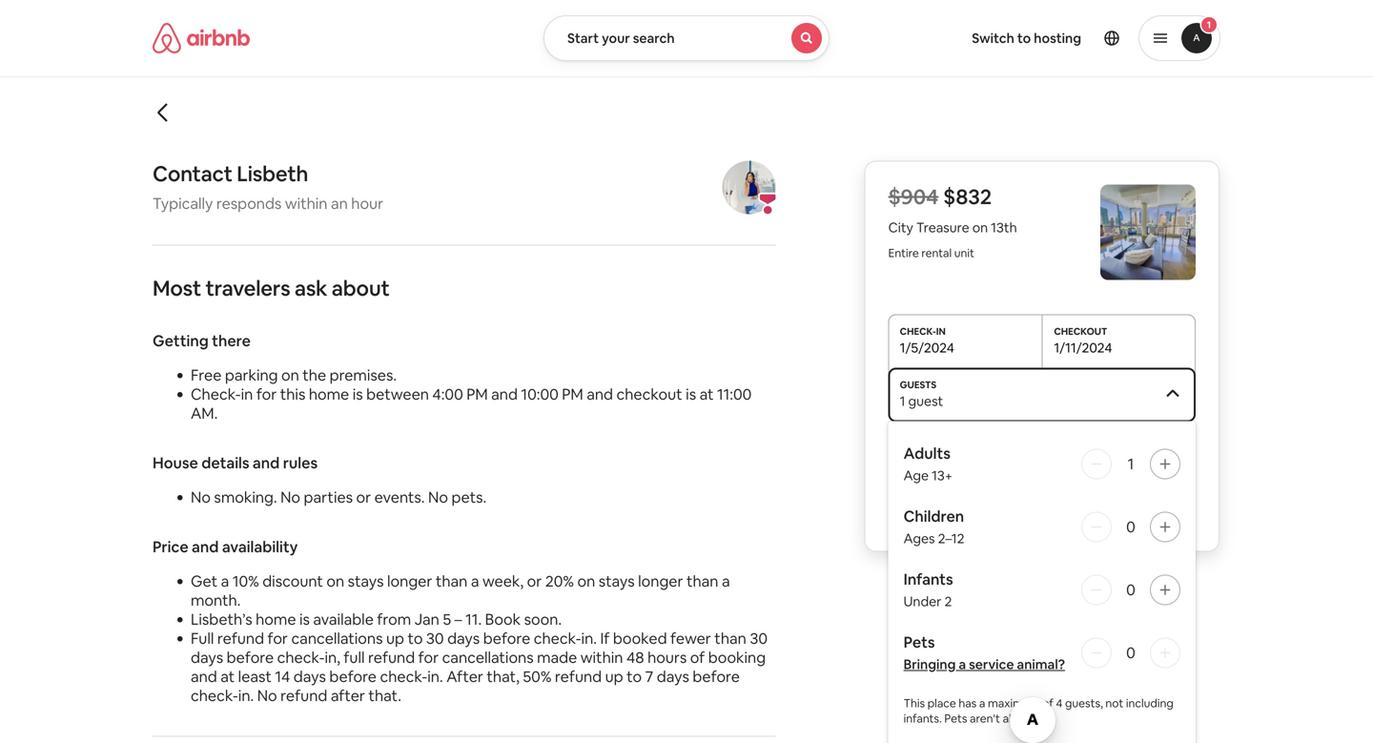 Task type: vqa. For each thing, say whether or not it's contained in the screenshot.
the right SHOW MORE
no



Task type: locate. For each thing, give the bounding box(es) containing it.
0 vertical spatial 1
[[1208, 19, 1212, 31]]

for right "in"
[[256, 385, 277, 404]]

longer up from on the bottom
[[387, 572, 433, 591]]

before
[[483, 629, 531, 648], [227, 648, 274, 667], [330, 667, 377, 686], [693, 667, 740, 686]]

free
[[191, 365, 222, 385]]

within inside get a 10% discount on stays longer than a week, or 20% on stays longer than a month. lisbeth's home is available from jan 5 – 11. book soon. full refund for cancellations up to 30 days before check-in. if booked fewer than 30 days before check-in, full refund for cancellations made within 48 hours of booking and at least 14 days before check-in. after that, 50% refund up to 7 days before check-in. no refund after that.
[[581, 648, 623, 667]]

age
[[904, 467, 929, 484]]

0 horizontal spatial is
[[300, 610, 310, 629]]

0 vertical spatial at
[[700, 385, 714, 404]]

$904 $832 city treasure on 13th entire rental unit
[[889, 183, 1018, 260]]

pm right 4:00
[[467, 385, 488, 404]]

1 horizontal spatial pets
[[945, 711, 968, 726]]

infants.
[[904, 711, 942, 726]]

1 vertical spatial 0
[[1127, 580, 1136, 600]]

no down rules
[[281, 488, 301, 507]]

0 inside children group
[[1127, 517, 1136, 537]]

0 for pets
[[1127, 643, 1136, 663]]

up left jan
[[386, 629, 405, 648]]

that,
[[487, 667, 520, 686]]

stays
[[348, 572, 384, 591], [599, 572, 635, 591]]

to right switch
[[1018, 30, 1032, 47]]

up
[[386, 629, 405, 648], [605, 667, 624, 686]]

within left an
[[285, 194, 328, 213]]

is left between on the bottom left
[[353, 385, 363, 404]]

home
[[309, 385, 349, 404], [256, 610, 296, 629]]

is left available
[[300, 610, 310, 629]]

0 horizontal spatial to
[[408, 629, 423, 648]]

pm right 10:00
[[562, 385, 584, 404]]

on inside $904 $832 city treasure on 13th entire rental unit
[[973, 219, 989, 236]]

2 horizontal spatial 1
[[1208, 19, 1212, 31]]

rules
[[283, 453, 318, 473]]

check- right full
[[380, 667, 428, 686]]

no inside get a 10% discount on stays longer than a week, or 20% on stays longer than a month. lisbeth's home is available from jan 5 – 11. book soon. full refund for cancellations up to 30 days before check-in. if booked fewer than 30 days before check-in, full refund for cancellations made within 48 hours of booking and at least 14 days before check-in. after that, 50% refund up to 7 days before check-in. no refund after that.
[[257, 686, 277, 706]]

a left the week,
[[471, 572, 479, 591]]

available
[[313, 610, 374, 629]]

a up booking
[[722, 572, 730, 591]]

0 horizontal spatial 1
[[900, 393, 906, 410]]

1 inside dropdown button
[[1208, 19, 1212, 31]]

1 horizontal spatial cancellations
[[442, 648, 534, 667]]

at
[[700, 385, 714, 404], [221, 667, 235, 686]]

parties
[[304, 488, 353, 507]]

1 vertical spatial of
[[1043, 696, 1054, 711]]

home right this
[[309, 385, 349, 404]]

1 longer from the left
[[387, 572, 433, 591]]

0 vertical spatial up
[[386, 629, 405, 648]]

stays up available
[[348, 572, 384, 591]]

fewer
[[671, 629, 712, 648]]

bringing
[[904, 656, 956, 673]]

on inside "free parking on the premises. check-in for this home is between 4:00 pm and 10:00 pm and checkout is at 11:00 am."
[[281, 365, 299, 385]]

house details and rules
[[153, 453, 318, 473]]

within left '48'
[[581, 648, 623, 667]]

or inside get a 10% discount on stays longer than a week, or 20% on stays longer than a month. lisbeth's home is available from jan 5 – 11. book soon. full refund for cancellations up to 30 days before check-in. if booked fewer than 30 days before check-in, full refund for cancellations made within 48 hours of booking and at least 14 days before check-in. after that, 50% refund up to 7 days before check-in. no refund after that.
[[527, 572, 542, 591]]

start
[[568, 30, 599, 47]]

check-
[[534, 629, 582, 648], [277, 648, 325, 667], [380, 667, 428, 686], [191, 686, 238, 706]]

pets inside the this place has a maximum of 4 guests, not including infants. pets aren't allowed.
[[945, 711, 968, 726]]

no
[[191, 488, 211, 507], [281, 488, 301, 507], [428, 488, 448, 507], [257, 686, 277, 706]]

most travelers ask about
[[153, 275, 390, 302]]

0 vertical spatial within
[[285, 194, 328, 213]]

at left 11:00
[[700, 385, 714, 404]]

1 vertical spatial to
[[408, 629, 423, 648]]

1
[[1208, 19, 1212, 31], [900, 393, 906, 410], [1128, 454, 1135, 474]]

0 vertical spatial or
[[356, 488, 371, 507]]

5
[[443, 610, 451, 629]]

longer up booked
[[638, 572, 684, 591]]

0 vertical spatial pets
[[904, 633, 936, 652]]

you won't be charged yet
[[976, 498, 1110, 512]]

1 horizontal spatial 30
[[750, 629, 768, 648]]

1 horizontal spatial to
[[627, 667, 642, 686]]

on left the on the left of page
[[281, 365, 299, 385]]

longer
[[387, 572, 433, 591], [638, 572, 684, 591]]

booked
[[613, 629, 667, 648]]

13th
[[992, 219, 1018, 236]]

30 right fewer
[[750, 629, 768, 648]]

2 horizontal spatial to
[[1018, 30, 1032, 47]]

of left 4
[[1043, 696, 1054, 711]]

before down available
[[330, 667, 377, 686]]

a right has
[[980, 696, 986, 711]]

0 horizontal spatial pets
[[904, 633, 936, 652]]

pets group
[[904, 633, 1181, 673]]

2 horizontal spatial in.
[[582, 629, 597, 648]]

1 stays from the left
[[348, 572, 384, 591]]

in. left if
[[582, 629, 597, 648]]

home inside get a 10% discount on stays longer than a week, or 20% on stays longer than a month. lisbeth's home is available from jan 5 – 11. book soon. full refund for cancellations up to 30 days before check-in. if booked fewer than 30 days before check-in, full refund for cancellations made within 48 hours of booking and at least 14 days before check-in. after that, 50% refund up to 7 days before check-in. no refund after that.
[[256, 610, 296, 629]]

a left service
[[959, 656, 967, 673]]

home down discount
[[256, 610, 296, 629]]

1 0 from the top
[[1127, 517, 1136, 537]]

contact lisbeth typically responds within an hour
[[153, 160, 384, 213]]

no left after
[[257, 686, 277, 706]]

1 horizontal spatial longer
[[638, 572, 684, 591]]

48
[[627, 648, 645, 667]]

1 horizontal spatial or
[[527, 572, 542, 591]]

0 inside pets group
[[1127, 643, 1136, 663]]

2 vertical spatial 1
[[1128, 454, 1135, 474]]

before down fewer
[[693, 667, 740, 686]]

1 vertical spatial within
[[581, 648, 623, 667]]

or left "20%" in the left bottom of the page
[[527, 572, 542, 591]]

2 vertical spatial 0
[[1127, 643, 1136, 663]]

pets
[[904, 633, 936, 652], [945, 711, 968, 726]]

pets inside pets bringing a service animal?
[[904, 633, 936, 652]]

cancellations up after
[[291, 629, 383, 648]]

1 horizontal spatial home
[[309, 385, 349, 404]]

0 vertical spatial of
[[691, 648, 705, 667]]

pets down has
[[945, 711, 968, 726]]

0 horizontal spatial longer
[[387, 572, 433, 591]]

on left 13th
[[973, 219, 989, 236]]

no left pets.
[[428, 488, 448, 507]]

and inside get a 10% discount on stays longer than a week, or 20% on stays longer than a month. lisbeth's home is available from jan 5 – 11. book soon. full refund for cancellations up to 30 days before check-in. if booked fewer than 30 days before check-in, full refund for cancellations made within 48 hours of booking and at least 14 days before check-in. after that, 50% refund up to 7 days before check-in. no refund after that.
[[191, 667, 217, 686]]

1 horizontal spatial up
[[605, 667, 624, 686]]

book
[[485, 610, 521, 629]]

stays right "20%" in the left bottom of the page
[[599, 572, 635, 591]]

is
[[353, 385, 363, 404], [686, 385, 697, 404], [300, 610, 310, 629]]

1 horizontal spatial stays
[[599, 572, 635, 591]]

after
[[331, 686, 365, 706]]

that.
[[369, 686, 402, 706]]

typically
[[153, 194, 213, 213]]

to left '5'
[[408, 629, 423, 648]]

on
[[973, 219, 989, 236], [281, 365, 299, 385], [327, 572, 345, 591], [578, 572, 596, 591]]

1 horizontal spatial pm
[[562, 385, 584, 404]]

in.
[[582, 629, 597, 648], [428, 667, 443, 686], [238, 686, 254, 706]]

lisbeth is a superhost. learn more about lisbeth. image
[[723, 161, 776, 214], [723, 161, 776, 214]]

ages
[[904, 530, 936, 547]]

pets bringing a service animal?
[[904, 633, 1066, 673]]

won't
[[998, 498, 1027, 512]]

price and availability
[[153, 537, 298, 557]]

guests,
[[1066, 696, 1104, 711]]

0 horizontal spatial 30
[[426, 629, 444, 648]]

adults group
[[904, 444, 1181, 484]]

check-
[[191, 385, 241, 404]]

0 horizontal spatial home
[[256, 610, 296, 629]]

days
[[448, 629, 480, 648], [191, 648, 223, 667], [294, 667, 326, 686], [657, 667, 690, 686]]

0 vertical spatial to
[[1018, 30, 1032, 47]]

infants group
[[904, 570, 1181, 610]]

0 horizontal spatial pm
[[467, 385, 488, 404]]

an
[[331, 194, 348, 213]]

4
[[1057, 696, 1063, 711]]

0 horizontal spatial stays
[[348, 572, 384, 591]]

jan
[[415, 610, 440, 629]]

1 horizontal spatial of
[[1043, 696, 1054, 711]]

days down lisbeth's
[[191, 648, 223, 667]]

1 vertical spatial at
[[221, 667, 235, 686]]

0 horizontal spatial in.
[[238, 686, 254, 706]]

30
[[426, 629, 444, 648], [750, 629, 768, 648]]

2 0 from the top
[[1127, 580, 1136, 600]]

switch to hosting
[[973, 30, 1082, 47]]

home inside "free parking on the premises. check-in for this home is between 4:00 pm and 10:00 pm and checkout is at 11:00 am."
[[309, 385, 349, 404]]

–
[[455, 610, 462, 629]]

30 left –
[[426, 629, 444, 648]]

ask
[[295, 275, 328, 302]]

most
[[153, 275, 201, 302]]

details
[[202, 453, 250, 473]]

of
[[691, 648, 705, 667], [1043, 696, 1054, 711]]

a inside the this place has a maximum of 4 guests, not including infants. pets aren't allowed.
[[980, 696, 986, 711]]

1 vertical spatial home
[[256, 610, 296, 629]]

0 horizontal spatial within
[[285, 194, 328, 213]]

1 horizontal spatial 1
[[1128, 454, 1135, 474]]

0 vertical spatial home
[[309, 385, 349, 404]]

1 vertical spatial pets
[[945, 711, 968, 726]]

1 horizontal spatial within
[[581, 648, 623, 667]]

children ages 2–12
[[904, 507, 965, 547]]

cancellations down "11."
[[442, 648, 534, 667]]

0 inside infants group
[[1127, 580, 1136, 600]]

cancellations
[[291, 629, 383, 648], [442, 648, 534, 667]]

$832
[[944, 183, 993, 210]]

1 vertical spatial 1
[[900, 393, 906, 410]]

and down full
[[191, 667, 217, 686]]

at left least
[[221, 667, 235, 686]]

to
[[1018, 30, 1032, 47], [408, 629, 423, 648], [627, 667, 642, 686]]

or right parties
[[356, 488, 371, 507]]

than
[[436, 572, 468, 591], [687, 572, 719, 591], [715, 629, 747, 648]]

up left '48'
[[605, 667, 624, 686]]

pm
[[467, 385, 488, 404], [562, 385, 584, 404]]

0 horizontal spatial at
[[221, 667, 235, 686]]

1 vertical spatial or
[[527, 572, 542, 591]]

3 0 from the top
[[1127, 643, 1136, 663]]

0 vertical spatial 0
[[1127, 517, 1136, 537]]

at inside "free parking on the premises. check-in for this home is between 4:00 pm and 10:00 pm and checkout is at 11:00 am."
[[700, 385, 714, 404]]

of inside get a 10% discount on stays longer than a week, or 20% on stays longer than a month. lisbeth's home is available from jan 5 – 11. book soon. full refund for cancellations up to 30 days before check-in. if booked fewer than 30 days before check-in, full refund for cancellations made within 48 hours of booking and at least 14 days before check-in. after that, 50% refund up to 7 days before check-in. no refund after that.
[[691, 648, 705, 667]]

in
[[241, 385, 253, 404]]

1 horizontal spatial at
[[700, 385, 714, 404]]

in. left the 14
[[238, 686, 254, 706]]

to left 7
[[627, 667, 642, 686]]

the
[[303, 365, 326, 385]]

0 horizontal spatial up
[[386, 629, 405, 648]]

0 horizontal spatial of
[[691, 648, 705, 667]]

days right the 14
[[294, 667, 326, 686]]

pets up "bringing"
[[904, 633, 936, 652]]

to inside profile element
[[1018, 30, 1032, 47]]

no down details
[[191, 488, 211, 507]]

in. left after at bottom
[[428, 667, 443, 686]]

is right checkout
[[686, 385, 697, 404]]

of right hours
[[691, 648, 705, 667]]



Task type: describe. For each thing, give the bounding box(es) containing it.
checkout
[[617, 385, 683, 404]]

premises.
[[330, 365, 397, 385]]

this
[[280, 385, 306, 404]]

infants under 2
[[904, 570, 954, 610]]

days right 7
[[657, 667, 690, 686]]

check- down full
[[191, 686, 238, 706]]

1 button
[[1139, 15, 1221, 61]]

treasure
[[917, 219, 970, 236]]

hour
[[351, 194, 384, 213]]

children group
[[904, 507, 1181, 547]]

1 guest button
[[889, 368, 1196, 421]]

animal?
[[1018, 656, 1066, 673]]

2 30 from the left
[[750, 629, 768, 648]]

for up the 14
[[268, 629, 288, 648]]

lisbeth
[[237, 160, 308, 187]]

2 horizontal spatial is
[[686, 385, 697, 404]]

check- right least
[[277, 648, 325, 667]]

2
[[945, 593, 953, 610]]

on right "20%" in the left bottom of the page
[[578, 572, 596, 591]]

yet
[[1092, 498, 1110, 512]]

days up after at bottom
[[448, 629, 480, 648]]

entire
[[889, 246, 920, 260]]

14
[[275, 667, 290, 686]]

month.
[[191, 591, 241, 610]]

there
[[212, 331, 251, 351]]

and left rules
[[253, 453, 280, 473]]

including
[[1127, 696, 1174, 711]]

and left checkout
[[587, 385, 613, 404]]

city
[[889, 219, 914, 236]]

1 pm from the left
[[467, 385, 488, 404]]

get a 10% discount on stays longer than a week, or 20% on stays longer than a month. lisbeth's home is available from jan 5 – 11. book soon. full refund for cancellations up to 30 days before check-in. if booked fewer than 30 days before check-in, full refund for cancellations made within 48 hours of booking and at least 14 days before check-in. after that, 50% refund up to 7 days before check-in. no refund after that.
[[191, 572, 768, 706]]

availability
[[222, 537, 298, 557]]

0 for infants
[[1127, 580, 1136, 600]]

getting
[[153, 331, 209, 351]]

smoking.
[[214, 488, 277, 507]]

about
[[332, 275, 390, 302]]

search
[[633, 30, 675, 47]]

is inside get a 10% discount on stays longer than a week, or 20% on stays longer than a month. lisbeth's home is available from jan 5 – 11. book soon. full refund for cancellations up to 30 days before check-in. if booked fewer than 30 days before check-in, full refund for cancellations made within 48 hours of booking and at least 14 days before check-in. after that, 50% refund up to 7 days before check-in. no refund after that.
[[300, 610, 310, 629]]

rental
[[922, 246, 952, 260]]

before left the 14
[[227, 648, 274, 667]]

20%
[[546, 572, 574, 591]]

unit
[[955, 246, 975, 260]]

2 vertical spatial to
[[627, 667, 642, 686]]

made
[[537, 648, 578, 667]]

2–12
[[938, 530, 965, 547]]

start your search
[[568, 30, 675, 47]]

than right fewer
[[715, 629, 747, 648]]

for down jan
[[419, 648, 439, 667]]

10%
[[233, 572, 259, 591]]

11.
[[466, 610, 482, 629]]

adults age 13+
[[904, 444, 953, 484]]

1 inside dropdown button
[[900, 393, 906, 410]]

1 30 from the left
[[426, 629, 444, 648]]

hours
[[648, 648, 687, 667]]

get
[[191, 572, 218, 591]]

place
[[928, 696, 957, 711]]

and left 10:00
[[492, 385, 518, 404]]

7
[[646, 667, 654, 686]]

has
[[959, 696, 977, 711]]

least
[[238, 667, 272, 686]]

4:00
[[433, 385, 463, 404]]

2 pm from the left
[[562, 385, 584, 404]]

infants
[[904, 570, 954, 589]]

charged
[[1046, 498, 1090, 512]]

if
[[601, 629, 610, 648]]

than up '5'
[[436, 572, 468, 591]]

hosting
[[1035, 30, 1082, 47]]

1/11/2024
[[1055, 339, 1113, 356]]

children
[[904, 507, 965, 526]]

after
[[447, 667, 484, 686]]

getting there
[[153, 331, 251, 351]]

on up available
[[327, 572, 345, 591]]

week,
[[483, 572, 524, 591]]

1 horizontal spatial in.
[[428, 667, 443, 686]]

discount
[[263, 572, 323, 591]]

for inside "free parking on the premises. check-in for this home is between 4:00 pm and 10:00 pm and checkout is at 11:00 am."
[[256, 385, 277, 404]]

than up fewer
[[687, 572, 719, 591]]

full
[[344, 648, 365, 667]]

and up get
[[192, 537, 219, 557]]

of inside the this place has a maximum of 4 guests, not including infants. pets aren't allowed.
[[1043, 696, 1054, 711]]

Start your search search field
[[544, 15, 830, 61]]

1 guest
[[900, 393, 944, 410]]

switch to hosting link
[[961, 18, 1093, 58]]

soon.
[[524, 610, 562, 629]]

your
[[602, 30, 630, 47]]

this
[[904, 696, 926, 711]]

aren't
[[970, 711, 1001, 726]]

parking
[[225, 365, 278, 385]]

booking
[[709, 648, 766, 667]]

service
[[969, 656, 1015, 673]]

house
[[153, 453, 198, 473]]

profile element
[[853, 0, 1221, 76]]

full
[[191, 629, 214, 648]]

in,
[[325, 648, 341, 667]]

0 horizontal spatial cancellations
[[291, 629, 383, 648]]

responds
[[216, 194, 282, 213]]

contact
[[153, 160, 233, 187]]

at inside get a 10% discount on stays longer than a week, or 20% on stays longer than a month. lisbeth's home is available from jan 5 – 11. book soon. full refund for cancellations up to 30 days before check-in. if booked fewer than 30 days before check-in, full refund for cancellations made within 48 hours of booking and at least 14 days before check-in. after that, 50% refund up to 7 days before check-in. no refund after that.
[[221, 667, 235, 686]]

events.
[[375, 488, 425, 507]]

before right "11."
[[483, 629, 531, 648]]

2 stays from the left
[[599, 572, 635, 591]]

this place has a maximum of 4 guests, not including infants. pets aren't allowed.
[[904, 696, 1174, 726]]

$904
[[889, 183, 939, 210]]

maximum
[[988, 696, 1041, 711]]

1/5/2024
[[900, 339, 955, 356]]

2 longer from the left
[[638, 572, 684, 591]]

start your search button
[[544, 15, 830, 61]]

1 horizontal spatial is
[[353, 385, 363, 404]]

bringing a service animal? button
[[904, 656, 1066, 673]]

10:00
[[521, 385, 559, 404]]

adults
[[904, 444, 951, 463]]

a left the 10%
[[221, 572, 229, 591]]

11:00
[[718, 385, 752, 404]]

from
[[377, 610, 411, 629]]

a inside pets bringing a service animal?
[[959, 656, 967, 673]]

lisbeth's
[[191, 610, 253, 629]]

be
[[1030, 498, 1044, 512]]

1 vertical spatial up
[[605, 667, 624, 686]]

within inside contact lisbeth typically responds within an hour
[[285, 194, 328, 213]]

check- up 50%
[[534, 629, 582, 648]]

0 for children
[[1127, 517, 1136, 537]]

1 inside "adults" group
[[1128, 454, 1135, 474]]

0 horizontal spatial or
[[356, 488, 371, 507]]

price
[[153, 537, 189, 557]]



